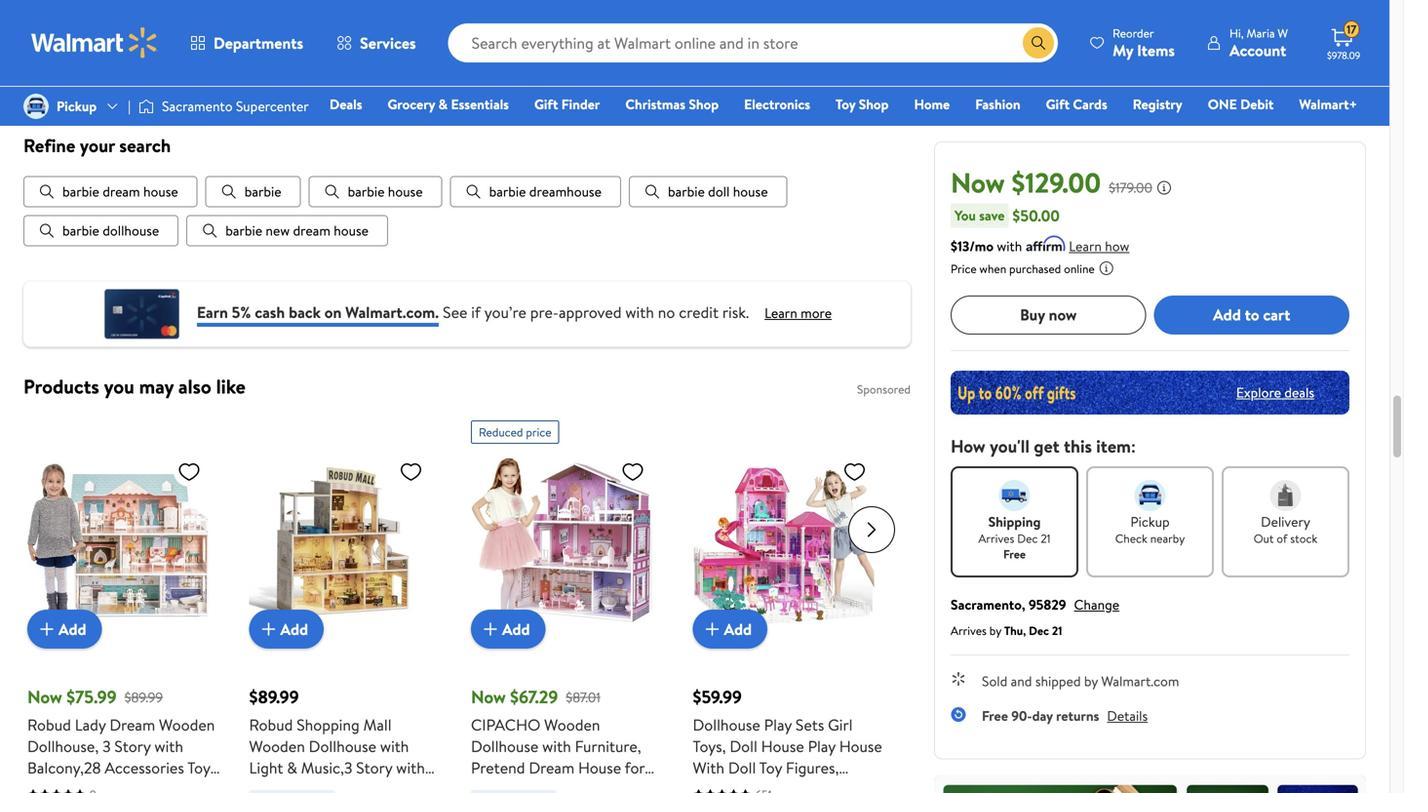 Task type: vqa. For each thing, say whether or not it's contained in the screenshot.
the rightmost Play
yes



Task type: describe. For each thing, give the bounding box(es) containing it.
add inside "button"
[[1214, 304, 1242, 325]]

gift inside now $67.29 $87.01 cipacho wooden dollhouse with furniture, pretend dream house for girls, gift for ages 3 yea
[[510, 779, 536, 793]]

check
[[1116, 530, 1148, 547]]

$50.00
[[1013, 205, 1060, 226]]

robud inside $89.99 robud shopping mall wooden dollhouse with light & music,3 story with starlit pool,50+ furnit
[[249, 714, 293, 736]]

1 horizontal spatial 3
[[102, 736, 111, 757]]

be
[[420, 82, 435, 101]]

explore deals link
[[1229, 375, 1323, 410]]

also
[[178, 373, 211, 400]]

with right shopping
[[380, 736, 409, 757]]

$978.09
[[1328, 49, 1361, 62]]

& inside $89.99 robud shopping mall wooden dollhouse with light & music,3 story with starlit pool,50+ furnit
[[287, 757, 297, 779]]

item:
[[1097, 434, 1136, 458]]

learn for learn how
[[1069, 236, 1102, 255]]

barbie for barbie dreamhouse
[[489, 182, 526, 201]]

1 horizontal spatial for
[[540, 779, 560, 793]]

toy shop link
[[827, 94, 898, 115]]

intent image for shipping image
[[999, 480, 1031, 511]]

finder
[[562, 95, 600, 114]]

now for now $129.00
[[951, 163, 1005, 201]]

sacramento,
[[951, 595, 1026, 614]]

mall
[[363, 714, 392, 736]]

add for dollhouse play sets girl toys, doll house play house with doll toy figures, furniture and accessories, toddler dreamhouse christmas birthday gifts for 3+ year old girls 'image'
[[724, 618, 752, 640]]

like
[[216, 373, 246, 400]]

you'll
[[990, 434, 1030, 458]]

add for robud lady dream wooden dollhouse, 3 story with balcony,28 accessories toy gift for 3 +years kids girls image
[[59, 618, 86, 640]]

barbie list item
[[206, 176, 301, 208]]

dec inside 'sacramento, 95829 change arrives by thu, dec 21'
[[1029, 622, 1050, 639]]

0 horizontal spatial play
[[764, 714, 792, 736]]

barbie house list item
[[309, 176, 442, 208]]

you
[[955, 206, 976, 225]]

2 horizontal spatial toy
[[836, 95, 856, 114]]

add to favorites list, dollhouse play sets girl toys, doll house play house with doll toy figures, furniture and accessories, toddler dreamhouse christmas birthday gifts for 3+ year old girls image
[[843, 460, 867, 484]]

1 horizontal spatial house
[[761, 736, 804, 757]]

list containing barbie dream house
[[23, 176, 911, 247]]

5%
[[232, 302, 251, 323]]

hi, maria w account
[[1230, 25, 1289, 61]]

gift finder
[[535, 95, 600, 114]]

doll
[[708, 182, 730, 201]]

wooden for $89.99
[[249, 736, 305, 757]]

for inside now $75.99 $89.99 robud lady dream wooden dollhouse, 3 story with balcony,28 accessories toy gift for 3 +years kids girls
[[57, 779, 78, 793]]

figures,
[[786, 757, 839, 779]]

1 horizontal spatial may
[[393, 82, 417, 101]]

21 inside "shipping arrives dec 21 free"
[[1041, 530, 1051, 547]]

barbie for barbie new dream house
[[226, 221, 262, 240]]

add button for $59.99
[[693, 610, 768, 649]]

girls,
[[471, 779, 506, 793]]

walmart image
[[31, 27, 158, 59]]

your
[[80, 133, 115, 158]]

on for back
[[325, 302, 342, 323]]

pretend
[[471, 757, 525, 779]]

add button for $89.99
[[249, 610, 324, 649]]

kids
[[142, 779, 170, 793]]

debit
[[1241, 95, 1274, 114]]

wooden inside now $75.99 $89.99 robud lady dream wooden dollhouse, 3 story with balcony,28 accessories toy gift for 3 +years kids girls
[[159, 714, 215, 736]]

95829
[[1029, 595, 1067, 614]]

barbie dreamhouse button
[[450, 176, 621, 208]]

$89.99 inside now $75.99 $89.99 robud lady dream wooden dollhouse, 3 story with balcony,28 accessories toy gift for 3 +years kids girls
[[124, 688, 163, 707]]

barbie for barbie dollhouse
[[62, 221, 99, 240]]

christmas
[[626, 95, 686, 114]]

doll right with
[[729, 757, 756, 779]]

on for delivered
[[496, 82, 511, 101]]

now for now $75.99 $89.99 robud lady dream wooden dollhouse, 3 story with balcony,28 accessories toy gift for 3 +years kids girls
[[27, 685, 62, 709]]

learn more about strikethrough prices image
[[1157, 180, 1172, 195]]

shopping
[[297, 714, 360, 736]]

add to cart image for now
[[35, 618, 59, 641]]

barbie button
[[206, 176, 301, 208]]

refine
[[23, 133, 75, 158]]

cart inside the add to cart "button"
[[1264, 304, 1291, 325]]

cart inside add 4 items to cart button
[[608, 20, 639, 44]]

learn for learn more
[[765, 304, 798, 323]]

save
[[980, 206, 1005, 225]]

house right the doll
[[733, 182, 768, 201]]

next slide for products you may also like list image
[[849, 506, 895, 553]]

barbie doll house list item
[[629, 176, 788, 208]]

house inside button
[[143, 182, 178, 201]]

barbie dreamhouse list item
[[450, 176, 621, 208]]

barbie dollhouse
[[62, 221, 159, 240]]

now $129.00
[[951, 163, 1101, 201]]

3 add button from the left
[[471, 610, 546, 649]]

house inside 'list item'
[[388, 182, 423, 201]]

now for now $67.29 $87.01 cipacho wooden dollhouse with furniture, pretend dream house for girls, gift for ages 3 yea
[[471, 685, 506, 709]]

$89.99 robud shopping mall wooden dollhouse with light & music,3 story with starlit pool,50+ furnit
[[249, 685, 437, 793]]

buy
[[1020, 304, 1045, 325]]

dollhouse inside $59.99 dollhouse play sets girl toys, doll house play house with doll toy figures, furniture and accessori
[[693, 714, 761, 736]]

$87.01
[[566, 688, 601, 707]]

supercenter
[[236, 97, 309, 116]]

add to favorites list, robud shopping mall wooden dollhouse with light & music,3 story with starlit pool,50+ furniture accessories toy gift for girl 3+ image
[[399, 460, 423, 484]]

earn
[[197, 302, 228, 323]]

furniture,
[[575, 736, 641, 757]]

dollhouse
[[103, 221, 159, 240]]

products you may also like
[[23, 373, 246, 400]]

1 vertical spatial may
[[139, 373, 174, 400]]

3 for $75.99
[[81, 779, 90, 793]]

search icon image
[[1031, 35, 1047, 51]]

+years
[[93, 779, 138, 793]]

online
[[1064, 260, 1095, 277]]

barbie for barbie dream house
[[62, 182, 99, 201]]

robud shopping mall wooden dollhouse with light & music,3 story with starlit pool,50+ furniture accessories toy gift for girl 3+ image
[[249, 452, 431, 633]]

21 inside 'sacramento, 95829 change arrives by thu, dec 21'
[[1052, 622, 1063, 639]]

gift left cards
[[1046, 95, 1070, 114]]

home
[[914, 95, 950, 114]]

add for the cipacho wooden dollhouse with furniture, pretend dream house for girls, gift for ages 3 years, purple 'image'
[[502, 618, 530, 640]]

reorder
[[1113, 25, 1155, 41]]

cipacho wooden dollhouse with furniture, pretend dream house for girls, gift for ages 3 years, purple image
[[471, 452, 653, 633]]

hi,
[[1230, 25, 1244, 41]]

affirm image
[[1026, 235, 1065, 251]]

$67.29
[[510, 685, 558, 709]]

dates
[[570, 82, 601, 101]]

toy inside $59.99 dollhouse play sets girl toys, doll house play house with doll toy figures, furniture and accessori
[[760, 757, 782, 779]]

house inside now $67.29 $87.01 cipacho wooden dollhouse with furniture, pretend dream house for girls, gift for ages 3 yea
[[578, 757, 621, 779]]

explore deals
[[1237, 383, 1315, 402]]

$59.99
[[693, 685, 742, 709]]

sacramento
[[162, 97, 233, 116]]

$179.00
[[1109, 178, 1153, 197]]

deals
[[1285, 383, 1315, 402]]

wooden for now
[[544, 714, 600, 736]]

barbie house button
[[309, 176, 442, 208]]

returns
[[1057, 706, 1100, 725]]

walmart+ link
[[1291, 94, 1367, 115]]

you save $50.00
[[955, 205, 1060, 226]]

walmart.com.
[[345, 302, 439, 323]]

Walmart Site-Wide search field
[[448, 23, 1058, 62]]

refine your search
[[23, 133, 171, 158]]

essentials
[[451, 95, 509, 114]]

back
[[289, 302, 321, 323]]

barbie new dream house list item
[[187, 215, 388, 247]]

services button
[[320, 20, 433, 66]]

deals
[[330, 95, 362, 114]]

no
[[658, 302, 675, 323]]

learn how button
[[1069, 236, 1130, 256]]

product group containing $89.99
[[249, 413, 444, 793]]

services
[[360, 32, 416, 54]]

with up price when purchased online
[[997, 236, 1023, 255]]

shipping
[[989, 512, 1041, 531]]

up to sixty percent off deals. shop now. image
[[951, 370, 1350, 414]]

barbie doll house
[[668, 182, 768, 201]]

electronics
[[744, 95, 811, 114]]

add to favorites list, robud lady dream wooden dollhouse, 3 story with balcony,28 accessories toy gift for 3 +years kids girls image
[[178, 460, 201, 484]]

now
[[1049, 304, 1077, 325]]

sold
[[982, 671, 1008, 690]]

barbie dollhouse list item
[[23, 215, 179, 247]]

ages
[[564, 779, 597, 793]]

furniture
[[693, 779, 756, 793]]

sets
[[796, 714, 825, 736]]

walmart.com
[[1102, 671, 1180, 690]]

earn 5% cash back on walmart.com. see if you're pre-approved with no credit risk.
[[197, 302, 749, 323]]

shop for toy shop
[[859, 95, 889, 114]]

lady
[[75, 714, 106, 736]]

free inside "shipping arrives dec 21 free"
[[1004, 546, 1026, 562]]

price when purchased online
[[951, 260, 1095, 277]]



Task type: locate. For each thing, give the bounding box(es) containing it.
0 horizontal spatial by
[[990, 622, 1002, 639]]

1 horizontal spatial by
[[1085, 671, 1098, 690]]

1 vertical spatial arrives
[[951, 622, 987, 639]]

free left the 90-
[[982, 706, 1009, 725]]

1 add to cart image from the left
[[35, 618, 59, 641]]

toys,
[[693, 736, 726, 757]]

17
[[1347, 21, 1357, 38]]

music,3
[[301, 757, 353, 779]]

1 vertical spatial cart
[[1264, 304, 1291, 325]]

barbie inside 'list item'
[[348, 182, 385, 201]]

nearby
[[1151, 530, 1185, 547]]

home link
[[906, 94, 959, 115]]

2 shop from the left
[[859, 95, 889, 114]]

3 right ages
[[601, 779, 609, 793]]

2 add to cart image from the left
[[701, 618, 724, 641]]

for down dollhouse,
[[57, 779, 78, 793]]

now up you
[[951, 163, 1005, 201]]

dream inside now $67.29 $87.01 cipacho wooden dollhouse with furniture, pretend dream house for girls, gift for ages 3 yea
[[529, 757, 575, 779]]

christmas shop
[[626, 95, 719, 114]]

0 horizontal spatial $89.99
[[124, 688, 163, 707]]

intent image for delivery image
[[1271, 480, 1302, 511]]

product group containing $59.99
[[693, 413, 888, 793]]

capital one  earn 5% cash back on walmart.com. see if you're pre-approved with no credit risk. learn more element
[[765, 303, 832, 324]]

3
[[102, 736, 111, 757], [81, 779, 90, 793], [601, 779, 609, 793]]

$239.93
[[385, 20, 444, 44]]

add to cart button
[[1154, 295, 1350, 334]]

& right light at the left bottom of the page
[[287, 757, 297, 779]]

of
[[1277, 530, 1288, 547]]

learn inside learn how button
[[1069, 236, 1102, 255]]

to
[[588, 20, 604, 44], [1245, 304, 1260, 325]]

1 horizontal spatial learn
[[1069, 236, 1102, 255]]

robud up light at the left bottom of the page
[[249, 714, 293, 736]]

1 horizontal spatial wooden
[[249, 736, 305, 757]]

0 vertical spatial may
[[393, 82, 417, 101]]

gift
[[535, 95, 558, 114], [1046, 95, 1070, 114], [27, 779, 54, 793], [510, 779, 536, 793]]

1 horizontal spatial toy
[[760, 757, 782, 779]]

barbie up barbie new dream house
[[348, 182, 385, 201]]

0 horizontal spatial pickup
[[57, 97, 97, 116]]

add to cart
[[1214, 304, 1291, 325]]

w
[[1278, 25, 1289, 41]]

grocery & essentials
[[388, 95, 509, 114]]

dollhouse inside $89.99 robud shopping mall wooden dollhouse with light & music,3 story with starlit pool,50+ furnit
[[309, 736, 377, 757]]

dream up dollhouse
[[103, 182, 140, 201]]

now inside now $67.29 $87.01 cipacho wooden dollhouse with furniture, pretend dream house for girls, gift for ages 3 yea
[[471, 685, 506, 709]]

0 vertical spatial by
[[990, 622, 1002, 639]]

1 add button from the left
[[27, 610, 102, 649]]

1 vertical spatial by
[[1085, 671, 1098, 690]]

story inside $89.99 robud shopping mall wooden dollhouse with light & music,3 story with starlit pool,50+ furnit
[[356, 757, 393, 779]]

toy inside now $75.99 $89.99 robud lady dream wooden dollhouse, 3 story with balcony,28 accessories toy gift for 3 +years kids girls
[[187, 757, 210, 779]]

items right my
[[1138, 40, 1175, 61]]

gift inside now $75.99 $89.99 robud lady dream wooden dollhouse, 3 story with balcony,28 accessories toy gift for 3 +years kids girls
[[27, 779, 54, 793]]

add to cart image
[[35, 618, 59, 641], [701, 618, 724, 641]]

starlit
[[249, 779, 290, 793]]

barbie up new
[[245, 182, 282, 201]]

1 add to cart image from the left
[[257, 618, 280, 641]]

by right shipped
[[1085, 671, 1098, 690]]

$89.99
[[249, 685, 299, 709], [124, 688, 163, 707]]

arrives inside "shipping arrives dec 21 free"
[[979, 530, 1015, 547]]

1 vertical spatial 21
[[1052, 622, 1063, 639]]

shop for christmas shop
[[689, 95, 719, 114]]

dec inside "shipping arrives dec 21 free"
[[1018, 530, 1038, 547]]

1 horizontal spatial shop
[[859, 95, 889, 114]]

21 up 95829 in the bottom right of the page
[[1041, 530, 1051, 547]]

1 vertical spatial pickup
[[1131, 512, 1170, 531]]

& inside grocery & essentials link
[[439, 95, 448, 114]]

now for now $173.33 $239.93
[[272, 19, 311, 46]]

2 add button from the left
[[249, 610, 324, 649]]

for left ages
[[540, 779, 560, 793]]

2 horizontal spatial wooden
[[544, 714, 600, 736]]

wooden down $87.01
[[544, 714, 600, 736]]

21 down 95829 in the bottom right of the page
[[1052, 622, 1063, 639]]

2 product group from the left
[[249, 413, 444, 793]]

dollhouse up pool,50+
[[309, 736, 377, 757]]

0 horizontal spatial &
[[287, 757, 297, 779]]

add to cart image for robud shopping mall wooden dollhouse with light & music,3 story with starlit pool,50+ furniture accessories toy gift for girl 3+ image
[[257, 618, 280, 641]]

with left girls,
[[396, 757, 425, 779]]

0 horizontal spatial for
[[57, 779, 78, 793]]

arrives down sacramento,
[[951, 622, 987, 639]]

3 left +years
[[81, 779, 90, 793]]

dream
[[103, 182, 140, 201], [293, 221, 331, 240]]

price
[[951, 260, 977, 277]]

4 add button from the left
[[693, 610, 768, 649]]

with inside now $67.29 $87.01 cipacho wooden dollhouse with furniture, pretend dream house for girls, gift for ages 3 yea
[[543, 736, 571, 757]]

gift down dollhouse,
[[27, 779, 54, 793]]

if
[[471, 302, 481, 323]]

1 horizontal spatial 21
[[1052, 622, 1063, 639]]

pickup up refine your search at the left
[[57, 97, 97, 116]]

with up the kids
[[154, 736, 183, 757]]

add button for now
[[27, 610, 102, 649]]

items may be delivered on different dates
[[357, 82, 601, 101]]

pickup for pickup
[[57, 97, 97, 116]]

barbie left the doll
[[668, 182, 705, 201]]

cart up 'explore deals' link
[[1264, 304, 1291, 325]]

gift left finder
[[535, 95, 558, 114]]

now $75.99 $89.99 robud lady dream wooden dollhouse, 3 story with balcony,28 accessories toy gift for 3 +years kids girls
[[27, 685, 215, 793]]

by left thu,
[[990, 622, 1002, 639]]

dollhouse up girls,
[[471, 736, 539, 757]]

toy left figures,
[[760, 757, 782, 779]]

dreamhouse
[[529, 182, 602, 201]]

light
[[249, 757, 283, 779]]

add to cart image for $59.99
[[701, 618, 724, 641]]

gift cards link
[[1037, 94, 1117, 115]]

now left $75.99
[[27, 685, 62, 709]]

story up +years
[[115, 736, 151, 757]]

0 horizontal spatial 3
[[81, 779, 90, 793]]

0 vertical spatial on
[[496, 82, 511, 101]]

product group containing now $75.99
[[27, 413, 222, 793]]

2 horizontal spatial 3
[[601, 779, 609, 793]]

to up explore
[[1245, 304, 1260, 325]]

1 horizontal spatial &
[[439, 95, 448, 114]]

to inside "button"
[[1245, 304, 1260, 325]]

product group
[[27, 413, 222, 793], [249, 413, 444, 793], [471, 413, 666, 793], [693, 413, 888, 793]]

grocery
[[388, 95, 435, 114]]

0 vertical spatial dream
[[103, 182, 140, 201]]

now left $173.33
[[272, 19, 311, 46]]

house up and
[[761, 736, 804, 757]]

3 up +years
[[102, 736, 111, 757]]

arrives inside 'sacramento, 95829 change arrives by thu, dec 21'
[[951, 622, 987, 639]]

1 horizontal spatial pickup
[[1131, 512, 1170, 531]]

sacramento supercenter
[[162, 97, 309, 116]]

free down shipping
[[1004, 546, 1026, 562]]

house right figures,
[[840, 736, 883, 757]]

delivered
[[438, 82, 492, 101]]

capitalone image
[[102, 289, 181, 339]]

list
[[23, 176, 911, 247]]

0 vertical spatial arrives
[[979, 530, 1015, 547]]

pre-
[[530, 302, 559, 323]]

1 vertical spatial free
[[982, 706, 1009, 725]]

1 horizontal spatial story
[[356, 757, 393, 779]]

Search search field
[[448, 23, 1058, 62]]

0 horizontal spatial dream
[[103, 182, 140, 201]]

1 vertical spatial learn
[[765, 304, 798, 323]]

1 vertical spatial &
[[287, 757, 297, 779]]

barbie left "dreamhouse"
[[489, 182, 526, 201]]

1 horizontal spatial to
[[1245, 304, 1260, 325]]

gift finder link
[[526, 94, 609, 115]]

1 vertical spatial on
[[325, 302, 342, 323]]

cart right the items
[[608, 20, 639, 44]]

1 vertical spatial dream
[[293, 221, 331, 240]]

pickup inside pickup check nearby
[[1131, 512, 1170, 531]]

on left 'different'
[[496, 82, 511, 101]]

0 horizontal spatial dream
[[110, 714, 155, 736]]

doll right toys,
[[730, 736, 758, 757]]

shipped
[[1036, 671, 1081, 690]]

dollhouse inside now $67.29 $87.01 cipacho wooden dollhouse with furniture, pretend dream house for girls, gift for ages 3 yea
[[471, 736, 539, 757]]

dream
[[110, 714, 155, 736], [529, 757, 575, 779]]

1 robud from the left
[[27, 714, 71, 736]]

dollhouse,
[[27, 736, 99, 757]]

how you'll get this item:
[[951, 434, 1136, 458]]

add to cart image
[[257, 618, 280, 641], [479, 618, 502, 641]]

barbie new dream house button
[[187, 215, 388, 247]]

legal information image
[[1099, 260, 1115, 276]]

robud lady dream wooden dollhouse, 3 story with balcony,28 accessories toy gift for 3 +years kids girls image
[[27, 452, 209, 633]]

you're
[[485, 302, 527, 323]]

0 horizontal spatial robud
[[27, 714, 71, 736]]

3 inside now $67.29 $87.01 cipacho wooden dollhouse with furniture, pretend dream house for girls, gift for ages 3 yea
[[601, 779, 609, 793]]

dollhouse for $89.99
[[309, 736, 377, 757]]

$59.99 dollhouse play sets girl toys, doll house play house with doll toy figures, furniture and accessori
[[693, 685, 885, 793]]

0 horizontal spatial items
[[357, 82, 389, 101]]

now up cipacho
[[471, 685, 506, 709]]

dec right thu,
[[1029, 622, 1050, 639]]

1 product group from the left
[[27, 413, 222, 793]]

barbie for barbie
[[245, 182, 282, 201]]

$13/mo
[[951, 236, 994, 255]]

0 horizontal spatial story
[[115, 736, 151, 757]]

to inside button
[[588, 20, 604, 44]]

dream right pretend
[[529, 757, 575, 779]]

1 horizontal spatial dollhouse
[[471, 736, 539, 757]]

change button
[[1075, 595, 1120, 614]]

1 horizontal spatial add to cart image
[[701, 618, 724, 641]]

0 vertical spatial free
[[1004, 546, 1026, 562]]

for
[[625, 757, 645, 779], [57, 779, 78, 793], [540, 779, 560, 793]]

products
[[23, 373, 99, 400]]

story inside now $75.99 $89.99 robud lady dream wooden dollhouse, 3 story with balcony,28 accessories toy gift for 3 +years kids girls
[[115, 736, 151, 757]]

shop right christmas
[[689, 95, 719, 114]]

2 horizontal spatial for
[[625, 757, 645, 779]]

balcony,28
[[27, 757, 101, 779]]

2 horizontal spatial house
[[840, 736, 883, 757]]

0 horizontal spatial dollhouse
[[309, 736, 377, 757]]

 image
[[139, 97, 154, 116]]

1 shop from the left
[[689, 95, 719, 114]]

pickup for pickup check nearby
[[1131, 512, 1170, 531]]

cash
[[255, 302, 285, 323]]

$129.00
[[1012, 163, 1101, 201]]

1 vertical spatial dream
[[529, 757, 575, 779]]

with
[[693, 757, 725, 779]]

with inside now $75.99 $89.99 robud lady dream wooden dollhouse, 3 story with balcony,28 accessories toy gift for 3 +years kids girls
[[154, 736, 183, 757]]

0 horizontal spatial on
[[325, 302, 342, 323]]

may right you
[[139, 373, 174, 400]]

1 horizontal spatial add to cart image
[[479, 618, 502, 641]]

1 horizontal spatial dream
[[293, 221, 331, 240]]

doll
[[730, 736, 758, 757], [729, 757, 756, 779]]

3 for $67.29
[[601, 779, 609, 793]]

story
[[115, 736, 151, 757], [356, 757, 393, 779]]

0 horizontal spatial toy
[[187, 757, 210, 779]]

dollhouse down $59.99 in the bottom of the page
[[693, 714, 761, 736]]

to right the items
[[588, 20, 604, 44]]

1 horizontal spatial play
[[808, 736, 836, 757]]

girl
[[828, 714, 853, 736]]

1 horizontal spatial robud
[[249, 714, 293, 736]]

barbie for barbie house
[[348, 182, 385, 201]]

90-
[[1012, 706, 1033, 725]]

3 product group from the left
[[471, 413, 666, 793]]

pickup check nearby
[[1116, 512, 1185, 547]]

0 vertical spatial &
[[439, 95, 448, 114]]

barbie dream house list item
[[23, 176, 198, 208]]

story down mall
[[356, 757, 393, 779]]

add
[[491, 20, 522, 44], [1214, 304, 1242, 325], [59, 618, 86, 640], [280, 618, 308, 640], [502, 618, 530, 640], [724, 618, 752, 640]]

shop left home
[[859, 95, 889, 114]]

reduced
[[479, 424, 523, 441]]

pickup
[[57, 97, 97, 116], [1131, 512, 1170, 531]]

barbie inside list item
[[245, 182, 282, 201]]

0 horizontal spatial cart
[[608, 20, 639, 44]]

learn more
[[765, 304, 832, 323]]

dream inside now $75.99 $89.99 robud lady dream wooden dollhouse, 3 story with balcony,28 accessories toy gift for 3 +years kids girls
[[110, 714, 155, 736]]

arrives down 'intent image for shipping'
[[979, 530, 1015, 547]]

learn up online
[[1069, 236, 1102, 255]]

1 horizontal spatial on
[[496, 82, 511, 101]]

shipping arrives dec 21 free
[[979, 512, 1051, 562]]

add to cart image for the cipacho wooden dollhouse with furniture, pretend dream house for girls, gift for ages 3 years, purple 'image'
[[479, 618, 502, 641]]

 image
[[23, 94, 49, 119]]

& right be
[[439, 95, 448, 114]]

house down grocery
[[388, 182, 423, 201]]

wooden inside now $67.29 $87.01 cipacho wooden dollhouse with furniture, pretend dream house for girls, gift for ages 3 yea
[[544, 714, 600, 736]]

0 vertical spatial learn
[[1069, 236, 1102, 255]]

0 horizontal spatial add to cart image
[[257, 618, 280, 641]]

barbie dream house button
[[23, 176, 198, 208]]

dollhouse for now
[[471, 736, 539, 757]]

0 horizontal spatial to
[[588, 20, 604, 44]]

1 vertical spatial to
[[1245, 304, 1260, 325]]

for right ages
[[625, 757, 645, 779]]

0 vertical spatial to
[[588, 20, 604, 44]]

0 horizontal spatial wooden
[[159, 714, 215, 736]]

accessories
[[105, 757, 184, 779]]

wooden up "starlit"
[[249, 736, 305, 757]]

buy now
[[1020, 304, 1077, 325]]

2 horizontal spatial dollhouse
[[693, 714, 761, 736]]

items down services 'dropdown button'
[[357, 82, 389, 101]]

christmas shop link
[[617, 94, 728, 115]]

toy right the kids
[[187, 757, 210, 779]]

1 horizontal spatial $89.99
[[249, 685, 299, 709]]

risk.
[[723, 302, 749, 323]]

0 horizontal spatial house
[[578, 757, 621, 779]]

maria
[[1247, 25, 1275, 41]]

house down $87.01
[[578, 757, 621, 779]]

wooden
[[159, 714, 215, 736], [544, 714, 600, 736], [249, 736, 305, 757]]

1 horizontal spatial items
[[1138, 40, 1175, 61]]

0 horizontal spatial add to cart image
[[35, 618, 59, 641]]

0 vertical spatial 21
[[1041, 530, 1051, 547]]

cards
[[1073, 95, 1108, 114]]

may left be
[[393, 82, 417, 101]]

fashion
[[976, 95, 1021, 114]]

0 vertical spatial dream
[[110, 714, 155, 736]]

0 horizontal spatial learn
[[765, 304, 798, 323]]

4 product group from the left
[[693, 413, 888, 793]]

add for robud shopping mall wooden dollhouse with light & music,3 story with starlit pool,50+ furniture accessories toy gift for girl 3+ image
[[280, 618, 308, 640]]

1 vertical spatial dec
[[1029, 622, 1050, 639]]

dream right 'lady'
[[110, 714, 155, 736]]

house down "search"
[[143, 182, 178, 201]]

1 horizontal spatial cart
[[1264, 304, 1291, 325]]

dream inside button
[[103, 182, 140, 201]]

dollhouse play sets girl toys, doll house play house with doll toy figures, furniture and accessories, toddler dreamhouse christmas birthday gifts for 3+ year old girls image
[[693, 452, 875, 633]]

toy right electronics link
[[836, 95, 856, 114]]

0 vertical spatial dec
[[1018, 530, 1038, 547]]

gift right girls,
[[510, 779, 536, 793]]

intent image for pickup image
[[1135, 480, 1166, 511]]

wooden inside $89.99 robud shopping mall wooden dollhouse with light & music,3 story with starlit pool,50+ furnit
[[249, 736, 305, 757]]

0 vertical spatial pickup
[[57, 97, 97, 116]]

robud left 'lady'
[[27, 714, 71, 736]]

0 vertical spatial items
[[1138, 40, 1175, 61]]

2 robud from the left
[[249, 714, 293, 736]]

when
[[980, 260, 1007, 277]]

by inside 'sacramento, 95829 change arrives by thu, dec 21'
[[990, 622, 1002, 639]]

walmart+
[[1300, 95, 1358, 114]]

approved
[[559, 302, 622, 323]]

barbie down barbie dream house list item at the top
[[62, 221, 99, 240]]

$89.99 inside $89.99 robud shopping mall wooden dollhouse with light & music,3 story with starlit pool,50+ furnit
[[249, 685, 299, 709]]

dec down 'intent image for shipping'
[[1018, 530, 1038, 547]]

now $67.29 $87.01 cipacho wooden dollhouse with furniture, pretend dream house for girls, gift for ages 3 yea
[[471, 685, 652, 793]]

delivery out of stock
[[1254, 512, 1318, 547]]

$89.99 right $75.99
[[124, 688, 163, 707]]

dream right new
[[293, 221, 331, 240]]

barbie for barbie doll house
[[668, 182, 705, 201]]

departments button
[[174, 20, 320, 66]]

1 horizontal spatial dream
[[529, 757, 575, 779]]

add button
[[27, 610, 102, 649], [249, 610, 324, 649], [471, 610, 546, 649], [693, 610, 768, 649]]

more
[[801, 304, 832, 323]]

items inside reorder my items
[[1138, 40, 1175, 61]]

barbie up barbie dollhouse list item
[[62, 182, 99, 201]]

barbie left new
[[226, 221, 262, 240]]

0 horizontal spatial may
[[139, 373, 174, 400]]

house down barbie house 'list item'
[[334, 221, 369, 240]]

2 add to cart image from the left
[[479, 618, 502, 641]]

one debit
[[1208, 95, 1274, 114]]

$173.33
[[316, 19, 378, 46]]

on right back
[[325, 302, 342, 323]]

change
[[1075, 595, 1120, 614]]

barbie house
[[348, 182, 423, 201]]

my
[[1113, 40, 1134, 61]]

buy now button
[[951, 295, 1147, 334]]

with left no
[[626, 302, 654, 323]]

1 vertical spatial items
[[357, 82, 389, 101]]

product group containing now $67.29
[[471, 413, 666, 793]]

$89.99 up shopping
[[249, 685, 299, 709]]

learn inside capital one  earn 5% cash back on walmart.com. see if you're pre-approved with no credit risk. learn more element
[[765, 304, 798, 323]]

0 vertical spatial cart
[[608, 20, 639, 44]]

pickup down intent image for pickup
[[1131, 512, 1170, 531]]

wooden up accessories
[[159, 714, 215, 736]]

0 horizontal spatial shop
[[689, 95, 719, 114]]

learn left more
[[765, 304, 798, 323]]

out
[[1254, 530, 1274, 547]]

robud inside now $75.99 $89.99 robud lady dream wooden dollhouse, 3 story with balcony,28 accessories toy gift for 3 +years kids girls
[[27, 714, 71, 736]]

$75.99
[[66, 685, 117, 709]]

with up ages
[[543, 736, 571, 757]]

add to favorites list, cipacho wooden dollhouse with furniture, pretend dream house for girls, gift for ages 3 years, purple image
[[621, 460, 645, 484]]

dream inside button
[[293, 221, 331, 240]]

now inside now $75.99 $89.99 robud lady dream wooden dollhouse, 3 story with balcony,28 accessories toy gift for 3 +years kids girls
[[27, 685, 62, 709]]

registry
[[1133, 95, 1183, 114]]

search
[[119, 133, 171, 158]]

0 horizontal spatial 21
[[1041, 530, 1051, 547]]



